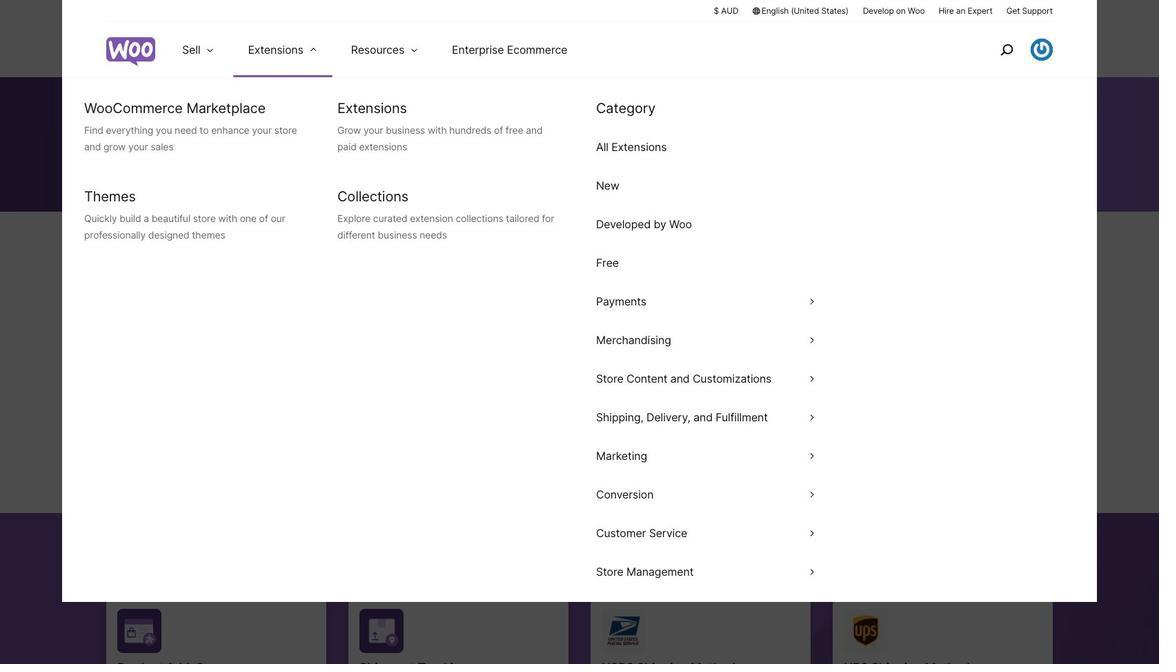 Task type: locate. For each thing, give the bounding box(es) containing it.
open account menu image
[[1031, 39, 1054, 61]]



Task type: describe. For each thing, give the bounding box(es) containing it.
service navigation menu element
[[971, 27, 1054, 72]]

search image
[[996, 39, 1018, 61]]



Task type: vqa. For each thing, say whether or not it's contained in the screenshot.
by to the bottom
no



